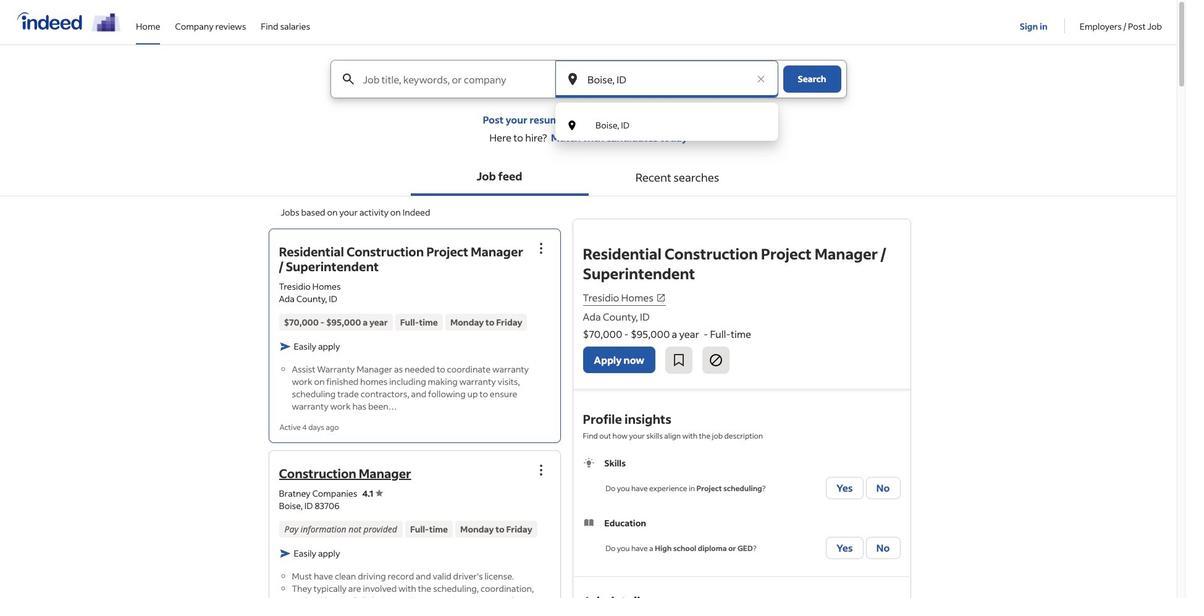 Task type: locate. For each thing, give the bounding box(es) containing it.
main content
[[0, 60, 1177, 598]]

Edit location text field
[[585, 61, 749, 98]]

skills group
[[583, 457, 901, 502]]

search: Job title, keywords, or company text field
[[361, 61, 554, 98]]

None search field
[[320, 60, 857, 141]]

at indeed, we're committed to increasing representation of women at all levels of indeed's global workforce to at least 50% by 2030 image
[[91, 13, 121, 31]]

job actions for construction manager is collapsed image
[[534, 463, 549, 478]]

tab list
[[0, 159, 1177, 197]]

4.1 out of five stars rating image
[[362, 488, 383, 499]]

education group
[[583, 517, 901, 562]]



Task type: describe. For each thing, give the bounding box(es) containing it.
not interested image
[[709, 353, 724, 368]]

job actions for residential construction project manager / superintendent is collapsed image
[[534, 241, 549, 256]]

save this job image
[[672, 353, 687, 368]]

clear location input image
[[755, 73, 767, 85]]

tresidio homes (opens in a new tab) image
[[656, 293, 666, 303]]



Task type: vqa. For each thing, say whether or not it's contained in the screenshot.
4.1 out of five stars rating image
yes



